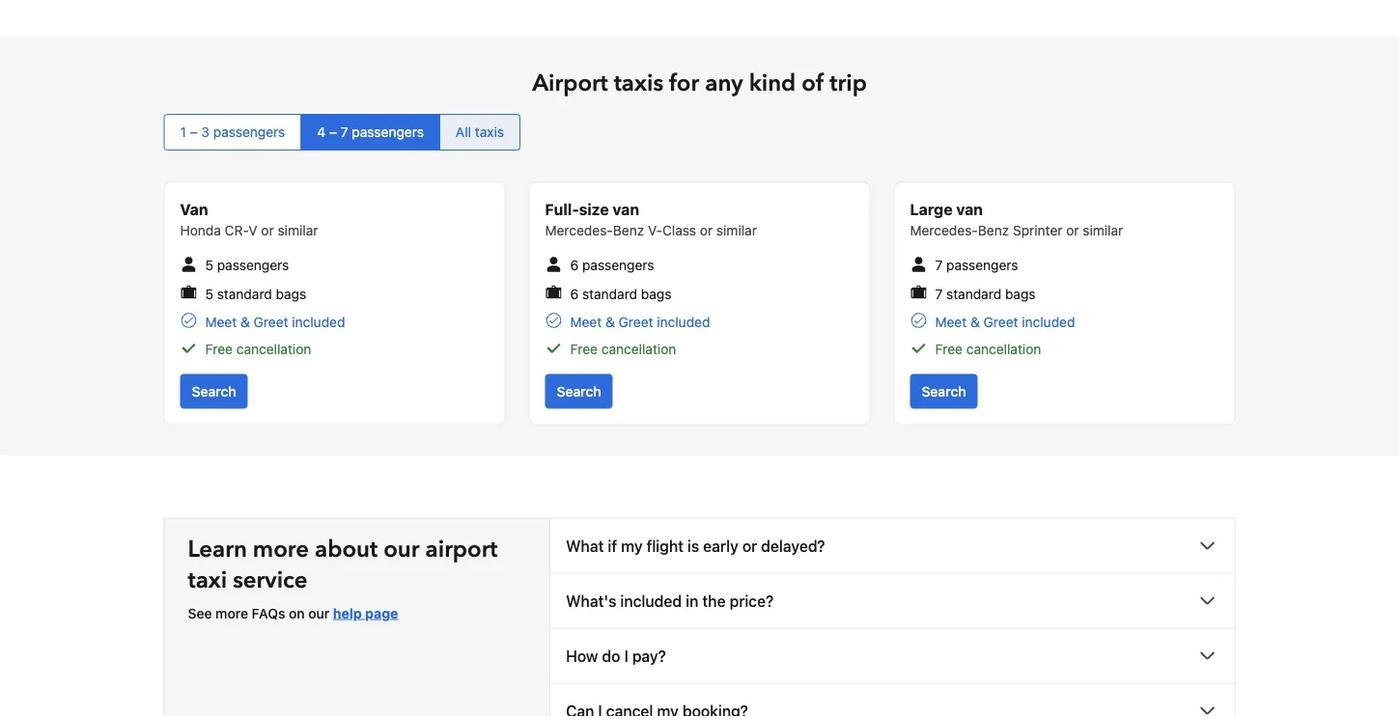 Task type: locate. For each thing, give the bounding box(es) containing it.
1 horizontal spatial greet
[[619, 314, 653, 330]]

1 horizontal spatial free
[[570, 341, 598, 357]]

cancellation down 6 standard bags
[[601, 341, 676, 357]]

price?
[[730, 593, 774, 611]]

2 vertical spatial 7
[[935, 286, 943, 302]]

greet for mercedes-
[[984, 314, 1018, 330]]

1 horizontal spatial cancellation
[[601, 341, 676, 357]]

free for cr-
[[205, 341, 233, 357]]

i
[[624, 648, 628, 666]]

1 benz from the left
[[613, 223, 644, 239]]

1 similar from the left
[[278, 223, 318, 239]]

0 vertical spatial 5
[[205, 258, 213, 274]]

pay?
[[632, 648, 666, 666]]

greet for cr-
[[254, 314, 288, 330]]

3 search button from the left
[[910, 375, 978, 410]]

help page link
[[333, 606, 398, 622]]

2 horizontal spatial greet
[[984, 314, 1018, 330]]

1 cancellation from the left
[[236, 341, 311, 357]]

1 vertical spatial 5
[[205, 286, 213, 302]]

2 meet from the left
[[570, 314, 602, 330]]

3 standard from the left
[[946, 286, 1001, 302]]

our right 'about'
[[383, 535, 420, 566]]

more right learn
[[253, 535, 309, 566]]

– right 1
[[190, 125, 198, 141]]

1 6 from the top
[[570, 258, 579, 274]]

6 up 6 standard bags
[[570, 258, 579, 274]]

about
[[315, 535, 378, 566]]

1 standard from the left
[[217, 286, 272, 302]]

benz left v-
[[613, 223, 644, 239]]

2 greet from the left
[[619, 314, 653, 330]]

standard down 7 passengers
[[946, 286, 1001, 302]]

3 bags from the left
[[1005, 286, 1036, 302]]

0 horizontal spatial similar
[[278, 223, 318, 239]]

service
[[233, 566, 308, 597]]

bags
[[276, 286, 306, 302], [641, 286, 672, 302], [1005, 286, 1036, 302]]

0 horizontal spatial search
[[192, 384, 236, 400]]

2 horizontal spatial &
[[970, 314, 980, 330]]

2 – from the left
[[329, 125, 337, 141]]

7 for 7 passengers
[[935, 258, 943, 274]]

all taxis
[[456, 125, 504, 141]]

search button
[[180, 375, 248, 410], [545, 375, 613, 410], [910, 375, 978, 410]]

– for 3
[[190, 125, 198, 141]]

0 horizontal spatial bags
[[276, 286, 306, 302]]

free
[[205, 341, 233, 357], [570, 341, 598, 357], [935, 341, 963, 357]]

7 passengers
[[935, 258, 1018, 274]]

similar right "v"
[[278, 223, 318, 239]]

class
[[662, 223, 696, 239]]

search
[[192, 384, 236, 400], [557, 384, 601, 400], [922, 384, 966, 400]]

kind
[[749, 68, 796, 99]]

& down 6 standard bags
[[605, 314, 615, 330]]

our right on
[[308, 606, 329, 622]]

standard
[[217, 286, 272, 302], [582, 286, 637, 302], [946, 286, 1001, 302]]

cr-
[[225, 223, 248, 239]]

free down 6 standard bags
[[570, 341, 598, 357]]

of
[[802, 68, 824, 99]]

0 vertical spatial 6
[[570, 258, 579, 274]]

in
[[686, 593, 698, 611]]

1 greet from the left
[[254, 314, 288, 330]]

1 horizontal spatial –
[[329, 125, 337, 141]]

2 5 from the top
[[205, 286, 213, 302]]

1 horizontal spatial van
[[956, 201, 983, 219]]

7 down 7 passengers
[[935, 286, 943, 302]]

2 & from the left
[[605, 314, 615, 330]]

passengers
[[213, 125, 285, 141], [352, 125, 424, 141], [217, 258, 289, 274], [582, 258, 654, 274], [946, 258, 1018, 274]]

or right "v"
[[261, 223, 274, 239]]

large
[[910, 201, 953, 219]]

& for van
[[605, 314, 615, 330]]

how
[[566, 648, 598, 666]]

1 vertical spatial 7
[[935, 258, 943, 274]]

v-
[[648, 223, 662, 239]]

6 for 6 standard bags
[[570, 286, 579, 302]]

1 mercedes- from the left
[[545, 223, 613, 239]]

bags for mercedes-
[[1005, 286, 1036, 302]]

1 horizontal spatial taxis
[[614, 68, 663, 99]]

2 free cancellation from the left
[[570, 341, 676, 357]]

bags down 5 passengers
[[276, 286, 306, 302]]

2 standard from the left
[[582, 286, 637, 302]]

2 meet & greet included from the left
[[570, 314, 710, 330]]

3 similar from the left
[[1083, 223, 1123, 239]]

0 horizontal spatial &
[[240, 314, 250, 330]]

taxis right all at the top
[[475, 125, 504, 141]]

van honda cr-v or similar
[[180, 201, 318, 239]]

what's included in the price? button
[[550, 575, 1234, 629]]

3 free from the left
[[935, 341, 963, 357]]

1 horizontal spatial mercedes-
[[910, 223, 978, 239]]

or inside dropdown button
[[742, 538, 757, 556]]

4
[[317, 125, 326, 141]]

search button for mercedes-
[[910, 375, 978, 410]]

2 horizontal spatial meet
[[935, 314, 967, 330]]

included for van
[[657, 314, 710, 330]]

bags down 7 passengers
[[1005, 286, 1036, 302]]

1 horizontal spatial meet & greet included
[[570, 314, 710, 330]]

7 right "4"
[[341, 125, 348, 141]]

taxis
[[614, 68, 663, 99], [475, 125, 504, 141]]

0 vertical spatial more
[[253, 535, 309, 566]]

2 horizontal spatial bags
[[1005, 286, 1036, 302]]

1 bags from the left
[[276, 286, 306, 302]]

included inside dropdown button
[[620, 593, 682, 611]]

2 van from the left
[[956, 201, 983, 219]]

0 vertical spatial taxis
[[614, 68, 663, 99]]

passengers right "4"
[[352, 125, 424, 141]]

5 for 5 passengers
[[205, 258, 213, 274]]

2 horizontal spatial meet & greet included
[[935, 314, 1075, 330]]

3 cancellation from the left
[[966, 341, 1041, 357]]

2 horizontal spatial search
[[922, 384, 966, 400]]

3 & from the left
[[970, 314, 980, 330]]

passengers up the '7 standard bags'
[[946, 258, 1018, 274]]

bags down 6 passengers
[[641, 286, 672, 302]]

greet down 5 standard bags
[[254, 314, 288, 330]]

do
[[602, 648, 620, 666]]

standard down 5 passengers
[[217, 286, 272, 302]]

what
[[566, 538, 604, 556]]

passengers up 6 standard bags
[[582, 258, 654, 274]]

7 standard bags
[[935, 286, 1036, 302]]

or right early
[[742, 538, 757, 556]]

5 passengers
[[205, 258, 289, 274]]

1 horizontal spatial bags
[[641, 286, 672, 302]]

passengers up 5 standard bags
[[217, 258, 289, 274]]

search for van
[[557, 384, 601, 400]]

1 free cancellation from the left
[[205, 341, 311, 357]]

free down 5 standard bags
[[205, 341, 233, 357]]

is
[[687, 538, 699, 556]]

0 horizontal spatial more
[[215, 606, 248, 622]]

1 5 from the top
[[205, 258, 213, 274]]

2 horizontal spatial similar
[[1083, 223, 1123, 239]]

1 horizontal spatial more
[[253, 535, 309, 566]]

meet & greet included down the '7 standard bags'
[[935, 314, 1075, 330]]

included
[[292, 314, 345, 330], [657, 314, 710, 330], [1022, 314, 1075, 330], [620, 593, 682, 611]]

mercedes-
[[545, 223, 613, 239], [910, 223, 978, 239]]

– right "4"
[[329, 125, 337, 141]]

standard for cr-
[[217, 286, 272, 302]]

1 horizontal spatial benz
[[978, 223, 1009, 239]]

or right class
[[700, 223, 713, 239]]

more
[[253, 535, 309, 566], [215, 606, 248, 622]]

1 vertical spatial our
[[308, 606, 329, 622]]

airport taxis for any kind of trip
[[532, 68, 867, 99]]

2 benz from the left
[[978, 223, 1009, 239]]

2 bags from the left
[[641, 286, 672, 302]]

van
[[613, 201, 639, 219], [956, 201, 983, 219]]

5 down 5 passengers
[[205, 286, 213, 302]]

0 vertical spatial 7
[[341, 125, 348, 141]]

benz
[[613, 223, 644, 239], [978, 223, 1009, 239]]

meet & greet included down 5 standard bags
[[205, 314, 345, 330]]

meet
[[205, 314, 237, 330], [570, 314, 602, 330], [935, 314, 967, 330]]

0 horizontal spatial search button
[[180, 375, 248, 410]]

3 greet from the left
[[984, 314, 1018, 330]]

van inside large van mercedes-benz sprinter or similar
[[956, 201, 983, 219]]

included for mercedes-
[[1022, 314, 1075, 330]]

3 free cancellation from the left
[[935, 341, 1041, 357]]

1 meet from the left
[[205, 314, 237, 330]]

1 meet & greet included from the left
[[205, 314, 345, 330]]

7
[[341, 125, 348, 141], [935, 258, 943, 274], [935, 286, 943, 302]]

sort results by element
[[164, 114, 1235, 151]]

3 meet & greet included from the left
[[935, 314, 1075, 330]]

6 down 6 passengers
[[570, 286, 579, 302]]

benz up 7 passengers
[[978, 223, 1009, 239]]

free for van
[[570, 341, 598, 357]]

free cancellation down 5 standard bags
[[205, 341, 311, 357]]

sprinter
[[1013, 223, 1063, 239]]

2 search from the left
[[557, 384, 601, 400]]

or
[[261, 223, 274, 239], [700, 223, 713, 239], [1066, 223, 1079, 239], [742, 538, 757, 556]]

0 vertical spatial our
[[383, 535, 420, 566]]

2 horizontal spatial search button
[[910, 375, 978, 410]]

0 horizontal spatial cancellation
[[236, 341, 311, 357]]

1 – from the left
[[190, 125, 198, 141]]

cancellation down 5 standard bags
[[236, 341, 311, 357]]

taxis left for
[[614, 68, 663, 99]]

search for cr-
[[192, 384, 236, 400]]

taxi
[[188, 566, 227, 597]]

mercedes- down size
[[545, 223, 613, 239]]

2 horizontal spatial free
[[935, 341, 963, 357]]

5 standard bags
[[205, 286, 306, 302]]

meet down the '7 standard bags'
[[935, 314, 967, 330]]

2 6 from the top
[[570, 286, 579, 302]]

2 search button from the left
[[545, 375, 613, 410]]

1 horizontal spatial search button
[[545, 375, 613, 410]]

–
[[190, 125, 198, 141], [329, 125, 337, 141]]

mercedes- inside large van mercedes-benz sprinter or similar
[[910, 223, 978, 239]]

0 horizontal spatial taxis
[[475, 125, 504, 141]]

faqs
[[252, 606, 285, 622]]

6
[[570, 258, 579, 274], [570, 286, 579, 302]]

1 vertical spatial taxis
[[475, 125, 504, 141]]

passengers for large van
[[946, 258, 1018, 274]]

cancellation
[[236, 341, 311, 357], [601, 341, 676, 357], [966, 341, 1041, 357]]

free cancellation down the '7 standard bags'
[[935, 341, 1041, 357]]

6 passengers
[[570, 258, 654, 274]]

0 horizontal spatial free cancellation
[[205, 341, 311, 357]]

included for cr-
[[292, 314, 345, 330]]

0 horizontal spatial mercedes-
[[545, 223, 613, 239]]

2 horizontal spatial cancellation
[[966, 341, 1041, 357]]

similar right sprinter
[[1083, 223, 1123, 239]]

free down the '7 standard bags'
[[935, 341, 963, 357]]

5 down honda
[[205, 258, 213, 274]]

trip
[[830, 68, 867, 99]]

1
[[180, 125, 186, 141]]

1 vertical spatial 6
[[570, 286, 579, 302]]

&
[[240, 314, 250, 330], [605, 314, 615, 330], [970, 314, 980, 330]]

flight
[[646, 538, 684, 556]]

1 search button from the left
[[180, 375, 248, 410]]

1 horizontal spatial similar
[[716, 223, 757, 239]]

1 horizontal spatial free cancellation
[[570, 341, 676, 357]]

3 meet from the left
[[935, 314, 967, 330]]

taxis inside sort results by element
[[475, 125, 504, 141]]

1 horizontal spatial our
[[383, 535, 420, 566]]

any
[[705, 68, 743, 99]]

van right size
[[613, 201, 639, 219]]

standard for mercedes-
[[946, 286, 1001, 302]]

or right sprinter
[[1066, 223, 1079, 239]]

2 similar from the left
[[716, 223, 757, 239]]

0 horizontal spatial meet & greet included
[[205, 314, 345, 330]]

benz inside large van mercedes-benz sprinter or similar
[[978, 223, 1009, 239]]

or inside "van honda cr-v or similar"
[[261, 223, 274, 239]]

mercedes- inside full-size van mercedes-benz v-class or similar
[[545, 223, 613, 239]]

2 horizontal spatial free cancellation
[[935, 341, 1041, 357]]

5
[[205, 258, 213, 274], [205, 286, 213, 302]]

our
[[383, 535, 420, 566], [308, 606, 329, 622]]

similar right class
[[716, 223, 757, 239]]

1 van from the left
[[613, 201, 639, 219]]

2 mercedes- from the left
[[910, 223, 978, 239]]

cancellation down the '7 standard bags'
[[966, 341, 1041, 357]]

1 horizontal spatial search
[[557, 384, 601, 400]]

similar inside large van mercedes-benz sprinter or similar
[[1083, 223, 1123, 239]]

0 horizontal spatial van
[[613, 201, 639, 219]]

large van mercedes-benz sprinter or similar
[[910, 201, 1123, 239]]

included down 6 standard bags
[[657, 314, 710, 330]]

1 – 3 passengers
[[180, 125, 285, 141]]

3
[[201, 125, 210, 141]]

3 search from the left
[[922, 384, 966, 400]]

cancellation for van
[[601, 341, 676, 357]]

meet for van
[[570, 314, 602, 330]]

0 horizontal spatial free
[[205, 341, 233, 357]]

0 horizontal spatial meet
[[205, 314, 237, 330]]

2 free from the left
[[570, 341, 598, 357]]

1 horizontal spatial meet
[[570, 314, 602, 330]]

meet & greet included
[[205, 314, 345, 330], [570, 314, 710, 330], [935, 314, 1075, 330]]

meet & greet included down 6 standard bags
[[570, 314, 710, 330]]

van right the large
[[956, 201, 983, 219]]

mercedes- down the large
[[910, 223, 978, 239]]

similar inside "van honda cr-v or similar"
[[278, 223, 318, 239]]

7 up the '7 standard bags'
[[935, 258, 943, 274]]

2 horizontal spatial standard
[[946, 286, 1001, 302]]

0 horizontal spatial greet
[[254, 314, 288, 330]]

greet
[[254, 314, 288, 330], [619, 314, 653, 330], [984, 314, 1018, 330]]

free cancellation for cr-
[[205, 341, 311, 357]]

airport
[[532, 68, 608, 99]]

1 free from the left
[[205, 341, 233, 357]]

standard down 6 passengers
[[582, 286, 637, 302]]

meet down 5 standard bags
[[205, 314, 237, 330]]

2 cancellation from the left
[[601, 341, 676, 357]]

similar
[[278, 223, 318, 239], [716, 223, 757, 239], [1083, 223, 1123, 239]]

greet down the '7 standard bags'
[[984, 314, 1018, 330]]

greet down 6 standard bags
[[619, 314, 653, 330]]

1 horizontal spatial standard
[[582, 286, 637, 302]]

more right see
[[215, 606, 248, 622]]

1 & from the left
[[240, 314, 250, 330]]

0 horizontal spatial –
[[190, 125, 198, 141]]

1 horizontal spatial &
[[605, 314, 615, 330]]

1 search from the left
[[192, 384, 236, 400]]

included down the '7 standard bags'
[[1022, 314, 1075, 330]]

& down the '7 standard bags'
[[970, 314, 980, 330]]

0 horizontal spatial standard
[[217, 286, 272, 302]]

greet for van
[[619, 314, 653, 330]]

passengers for full-size van
[[582, 258, 654, 274]]

included down 5 standard bags
[[292, 314, 345, 330]]

& down 5 standard bags
[[240, 314, 250, 330]]

v
[[248, 223, 257, 239]]

0 horizontal spatial benz
[[613, 223, 644, 239]]

meet down 6 standard bags
[[570, 314, 602, 330]]

passengers right 3
[[213, 125, 285, 141]]

included left in
[[620, 593, 682, 611]]

free cancellation down 6 standard bags
[[570, 341, 676, 357]]

free cancellation
[[205, 341, 311, 357], [570, 341, 676, 357], [935, 341, 1041, 357]]



Task type: vqa. For each thing, say whether or not it's contained in the screenshot.


Task type: describe. For each thing, give the bounding box(es) containing it.
for
[[669, 68, 699, 99]]

passengers for van
[[217, 258, 289, 274]]

honda
[[180, 223, 221, 239]]

van inside full-size van mercedes-benz v-class or similar
[[613, 201, 639, 219]]

0 horizontal spatial our
[[308, 606, 329, 622]]

search for mercedes-
[[922, 384, 966, 400]]

5 for 5 standard bags
[[205, 286, 213, 302]]

6 standard bags
[[570, 286, 672, 302]]

all
[[456, 125, 471, 141]]

see
[[188, 606, 212, 622]]

van
[[180, 201, 208, 219]]

meet & greet included for mercedes-
[[935, 314, 1075, 330]]

size
[[579, 201, 609, 219]]

search button for van
[[545, 375, 613, 410]]

or inside large van mercedes-benz sprinter or similar
[[1066, 223, 1079, 239]]

how do i pay?
[[566, 648, 666, 666]]

full-size van mercedes-benz v-class or similar
[[545, 201, 757, 239]]

my
[[621, 538, 643, 556]]

bags for van
[[641, 286, 672, 302]]

taxis for all
[[475, 125, 504, 141]]

if
[[608, 538, 617, 556]]

cancellation for cr-
[[236, 341, 311, 357]]

benz inside full-size van mercedes-benz v-class or similar
[[613, 223, 644, 239]]

7 inside sort results by element
[[341, 125, 348, 141]]

free cancellation for mercedes-
[[935, 341, 1041, 357]]

learn
[[188, 535, 247, 566]]

similar inside full-size van mercedes-benz v-class or similar
[[716, 223, 757, 239]]

& for mercedes-
[[970, 314, 980, 330]]

4 – 7 passengers
[[317, 125, 424, 141]]

search button for cr-
[[180, 375, 248, 410]]

page
[[365, 606, 398, 622]]

learn more about our airport taxi service see more faqs on our help page
[[188, 535, 498, 622]]

on
[[289, 606, 305, 622]]

early
[[703, 538, 738, 556]]

help
[[333, 606, 362, 622]]

7 for 7 standard bags
[[935, 286, 943, 302]]

how do i pay? button
[[550, 630, 1234, 684]]

free for mercedes-
[[935, 341, 963, 357]]

bags for cr-
[[276, 286, 306, 302]]

full-
[[545, 201, 579, 219]]

free cancellation for van
[[570, 341, 676, 357]]

meet & greet included for van
[[570, 314, 710, 330]]

meet & greet included for cr-
[[205, 314, 345, 330]]

what if my flight is early or delayed? button
[[550, 520, 1234, 574]]

what's included in the price?
[[566, 593, 774, 611]]

delayed?
[[761, 538, 825, 556]]

cancellation for mercedes-
[[966, 341, 1041, 357]]

what if my flight is early or delayed?
[[566, 538, 825, 556]]

standard for van
[[582, 286, 637, 302]]

airport
[[425, 535, 498, 566]]

or inside full-size van mercedes-benz v-class or similar
[[700, 223, 713, 239]]

meet for mercedes-
[[935, 314, 967, 330]]

6 for 6 passengers
[[570, 258, 579, 274]]

what's
[[566, 593, 616, 611]]

taxis for airport
[[614, 68, 663, 99]]

– for 7
[[329, 125, 337, 141]]

meet for cr-
[[205, 314, 237, 330]]

1 vertical spatial more
[[215, 606, 248, 622]]

the
[[702, 593, 726, 611]]

& for cr-
[[240, 314, 250, 330]]



